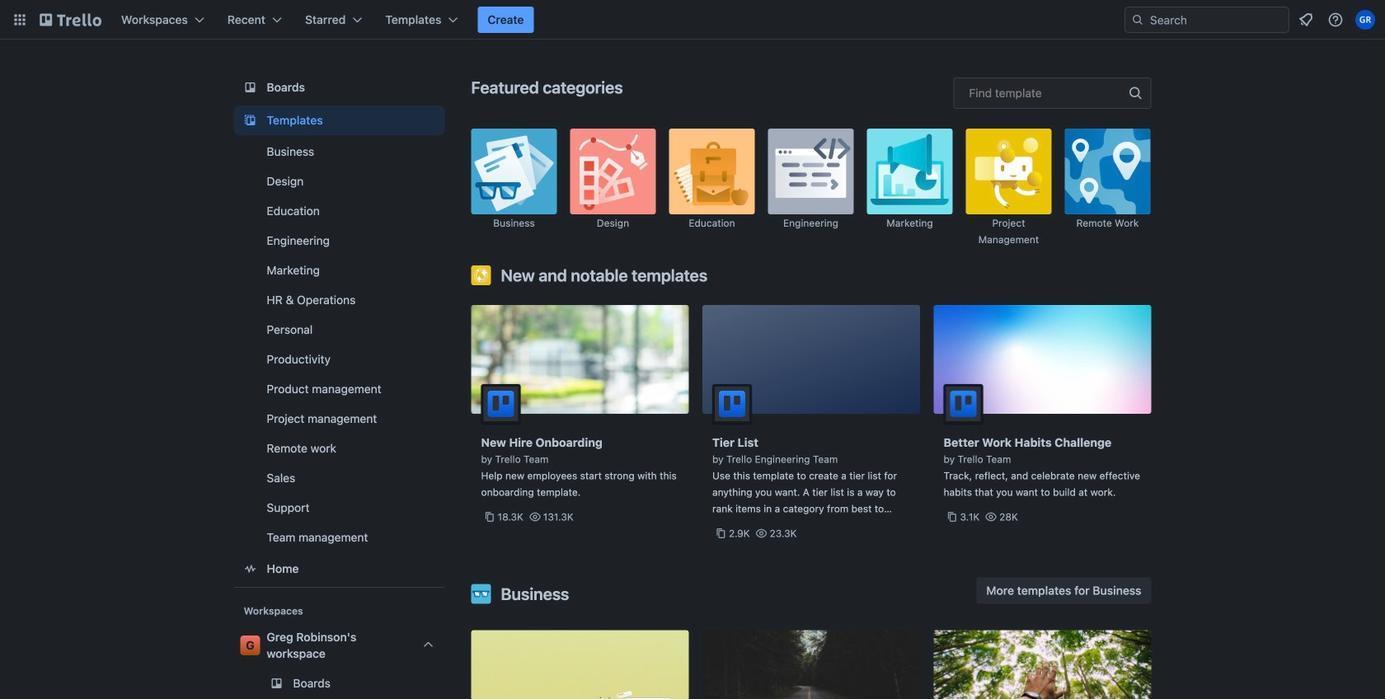 Task type: locate. For each thing, give the bounding box(es) containing it.
1 vertical spatial business icon image
[[471, 584, 491, 604]]

board image
[[240, 78, 260, 97]]

home image
[[240, 559, 260, 579]]

education icon image
[[669, 129, 755, 214]]

primary element
[[0, 0, 1385, 40]]

remote work icon image
[[1065, 129, 1151, 214]]

trello team image
[[944, 384, 983, 424]]

back to home image
[[40, 7, 101, 33]]

0 vertical spatial business icon image
[[471, 129, 557, 214]]

None field
[[954, 78, 1152, 109]]

business icon image
[[471, 129, 557, 214], [471, 584, 491, 604]]

greg robinson (gregrobinson96) image
[[1356, 10, 1375, 30]]

project management icon image
[[966, 129, 1052, 214]]



Task type: vqa. For each thing, say whether or not it's contained in the screenshot.
FIND TEMPLATE 'field'
no



Task type: describe. For each thing, give the bounding box(es) containing it.
search image
[[1131, 13, 1145, 26]]

design icon image
[[570, 129, 656, 214]]

open information menu image
[[1328, 12, 1344, 28]]

Search field
[[1145, 8, 1289, 31]]

0 notifications image
[[1296, 10, 1316, 30]]

trello team image
[[481, 384, 521, 424]]

template board image
[[240, 111, 260, 130]]

2 business icon image from the top
[[471, 584, 491, 604]]

1 business icon image from the top
[[471, 129, 557, 214]]

engineering icon image
[[768, 129, 854, 214]]

marketing icon image
[[867, 129, 953, 214]]

trello engineering team image
[[712, 384, 752, 424]]



